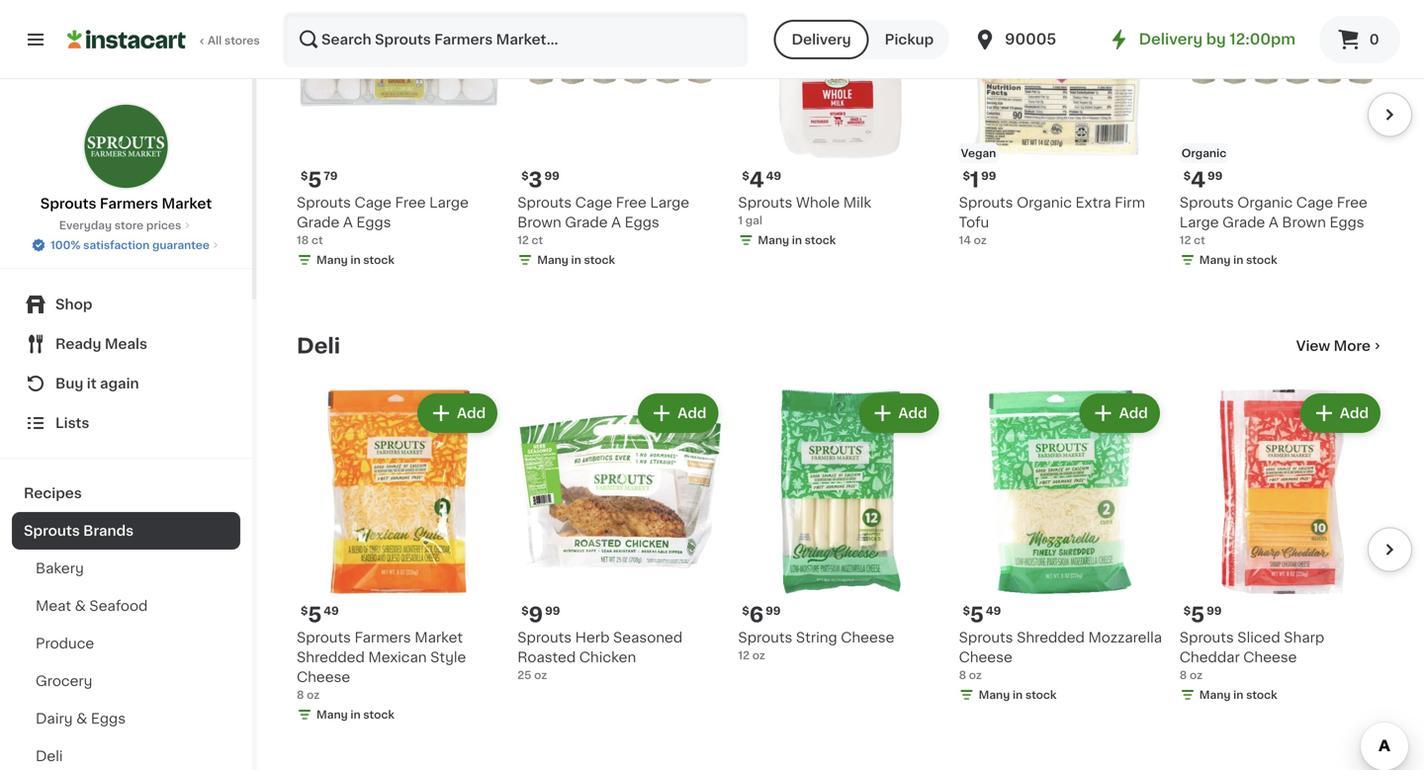 Task type: locate. For each thing, give the bounding box(es) containing it.
99 inside $ 6 99
[[766, 606, 781, 617]]

4 for sprouts whole milk
[[749, 170, 764, 191]]

ct down $ 4 99
[[1194, 235, 1205, 246]]

2 horizontal spatial cage
[[1296, 196, 1333, 210]]

delivery left pickup button
[[792, 33, 851, 46]]

99 up cheddar
[[1207, 606, 1222, 617]]

oz inside sprouts shredded mozzarella cheese 8 oz
[[969, 670, 982, 681]]

extra
[[1076, 196, 1111, 210]]

1 $ 5 49 from the left
[[301, 605, 339, 626]]

brands
[[83, 524, 134, 538]]

1 horizontal spatial 8
[[959, 670, 966, 681]]

stock for 8
[[1025, 690, 1057, 701]]

0 horizontal spatial shredded
[[297, 651, 365, 665]]

99 right 9
[[545, 606, 560, 617]]

grade for 3
[[565, 216, 608, 230]]

49 up sprouts shredded mozzarella cheese 8 oz
[[986, 606, 1001, 617]]

delivery button
[[774, 20, 869, 59]]

many for cheese
[[1199, 690, 1231, 701]]

49 for whole
[[766, 171, 781, 182]]

0 horizontal spatial brown
[[517, 216, 561, 230]]

many for gal
[[758, 235, 789, 246]]

sprouts inside sprouts shredded mozzarella cheese 8 oz
[[959, 631, 1013, 645]]

sprouts for sprouts farmers market
[[40, 197, 96, 211]]

3 ct from the left
[[1194, 235, 1205, 246]]

herb
[[575, 631, 610, 645]]

cheese
[[841, 631, 895, 645], [959, 651, 1013, 665], [1243, 651, 1297, 665], [297, 671, 350, 685]]

$ 5 49 up sprouts farmers market shredded mexican style cheese 8 oz
[[301, 605, 339, 626]]

in down sprouts shredded mozzarella cheese 8 oz
[[1013, 690, 1023, 701]]

grocery link
[[12, 663, 240, 700]]

3 add from the left
[[898, 406, 927, 420]]

view more
[[1296, 339, 1371, 353]]

organic inside sprouts organic extra firm tofu 14 oz
[[1017, 196, 1072, 210]]

1 horizontal spatial $ 5 49
[[963, 605, 1001, 626]]

0 horizontal spatial 12
[[517, 235, 529, 246]]

2 horizontal spatial organic
[[1238, 196, 1293, 210]]

2 $ 5 49 from the left
[[963, 605, 1001, 626]]

4 up gal
[[749, 170, 764, 191]]

delivery by 12:00pm
[[1139, 32, 1296, 46]]

1 horizontal spatial a
[[611, 216, 621, 230]]

oz inside sprouts string cheese 12 oz
[[752, 650, 765, 661]]

$ inside $ 9 99
[[521, 606, 529, 617]]

cage inside 'sprouts cage free large brown grade a eggs 12 ct'
[[575, 196, 612, 210]]

5 add from the left
[[1340, 406, 1369, 420]]

sprouts cage free large grade a eggs 18 ct
[[297, 196, 469, 246]]

14
[[959, 235, 971, 246]]

many in stock for gal
[[758, 235, 836, 246]]

many for grade
[[316, 255, 348, 266]]

1 horizontal spatial delivery
[[1139, 32, 1203, 46]]

$ 5 49 for sprouts shredded mozzarella cheese
[[963, 605, 1001, 626]]

1 horizontal spatial 12
[[738, 650, 750, 661]]

sprouts inside 'sprouts cage free large grade a eggs 18 ct'
[[297, 196, 351, 210]]

store
[[114, 220, 144, 231]]

1 cage from the left
[[355, 196, 392, 210]]

0 horizontal spatial market
[[162, 197, 212, 211]]

$ for sprouts farmers market shredded mexican style cheese
[[301, 606, 308, 617]]

ready meals button
[[12, 324, 240, 364]]

0 horizontal spatial 4
[[749, 170, 764, 191]]

3 a from the left
[[1269, 216, 1279, 230]]

market inside sprouts farmers market shredded mexican style cheese 8 oz
[[415, 631, 463, 645]]

sprouts
[[297, 196, 351, 210], [738, 196, 793, 210], [517, 196, 572, 210], [959, 196, 1013, 210], [1180, 196, 1234, 210], [40, 197, 96, 211], [24, 524, 80, 538], [297, 631, 351, 645], [738, 631, 793, 645], [517, 631, 572, 645], [959, 631, 1013, 645], [1180, 631, 1234, 645]]

delivery for delivery
[[792, 33, 851, 46]]

stock
[[805, 235, 836, 246], [363, 255, 394, 266], [584, 255, 615, 266], [1246, 255, 1277, 266], [1025, 690, 1057, 701], [1246, 690, 1277, 701], [363, 710, 394, 721]]

bakery
[[36, 562, 84, 576]]

many in stock down sprouts sliced sharp cheddar cheese 8 oz
[[1199, 690, 1277, 701]]

0 horizontal spatial delivery
[[792, 33, 851, 46]]

$ inside $ 6 99
[[742, 606, 749, 617]]

1 horizontal spatial large
[[650, 196, 689, 210]]

&
[[75, 599, 86, 613], [76, 712, 87, 726]]

99 inside $ 5 99
[[1207, 606, 1222, 617]]

shredded inside sprouts shredded mozzarella cheese 8 oz
[[1017, 631, 1085, 645]]

1 left gal
[[738, 215, 743, 226]]

0 horizontal spatial farmers
[[100, 197, 158, 211]]

shredded
[[1017, 631, 1085, 645], [297, 651, 365, 665]]

eggs
[[356, 216, 391, 230], [625, 216, 659, 230], [1330, 216, 1364, 230], [91, 712, 126, 726]]

0 vertical spatial shredded
[[1017, 631, 1085, 645]]

sprouts shredded mozzarella cheese 8 oz
[[959, 631, 1162, 681]]

service type group
[[774, 20, 950, 59]]

product group containing 6
[[738, 390, 943, 664]]

sprouts farmers market shredded mexican style cheese 8 oz
[[297, 631, 466, 701]]

4 product group from the left
[[959, 390, 1164, 707]]

in for 8
[[1013, 690, 1023, 701]]

meat
[[36, 599, 71, 613]]

2 horizontal spatial 8
[[1180, 670, 1187, 681]]

99 up sprouts organic cage free large grade a brown eggs 12 ct on the top right of page
[[1208, 171, 1223, 182]]

many in stock down sprouts organic cage free large grade a brown eggs 12 ct on the top right of page
[[1199, 255, 1277, 266]]

buy it again link
[[12, 364, 240, 404]]

everyday store prices link
[[59, 218, 193, 233]]

5 for sprouts farmers market shredded mexican style cheese
[[308, 605, 322, 626]]

$ for sprouts whole milk
[[742, 171, 749, 182]]

in for grade
[[350, 255, 361, 266]]

2 horizontal spatial large
[[1180, 216, 1219, 230]]

99 for 4
[[1208, 171, 1223, 182]]

market up style
[[415, 631, 463, 645]]

produce link
[[12, 625, 240, 663]]

49 up sprouts whole milk 1 gal
[[766, 171, 781, 182]]

in down sprouts whole milk 1 gal
[[792, 235, 802, 246]]

large inside 'sprouts cage free large brown grade a eggs 12 ct'
[[650, 196, 689, 210]]

stock down 'sprouts cage free large brown grade a eggs 12 ct' at the top left
[[584, 255, 615, 266]]

item carousel region
[[269, 0, 1412, 303], [297, 382, 1412, 738]]

many in stock down 'sprouts cage free large grade a eggs 18 ct'
[[316, 255, 394, 266]]

many in stock down sprouts whole milk 1 gal
[[758, 235, 836, 246]]

many in stock for 8
[[979, 690, 1057, 701]]

cage for 5
[[355, 196, 392, 210]]

add button
[[419, 396, 496, 431], [640, 396, 716, 431], [861, 396, 937, 431], [1082, 396, 1158, 431], [1302, 396, 1379, 431]]

large inside sprouts organic cage free large grade a brown eggs 12 ct
[[1180, 216, 1219, 230]]

100% satisfaction guarantee button
[[31, 233, 221, 253]]

cage
[[355, 196, 392, 210], [575, 196, 612, 210], [1296, 196, 1333, 210]]

many for 8
[[979, 690, 1010, 701]]

1 vertical spatial farmers
[[355, 631, 411, 645]]

5 left 79
[[308, 170, 322, 191]]

0 horizontal spatial ct
[[312, 235, 323, 246]]

1 horizontal spatial cage
[[575, 196, 612, 210]]

stock for mexican
[[363, 710, 394, 721]]

1 horizontal spatial deli
[[297, 336, 340, 357]]

0 horizontal spatial $ 5 49
[[301, 605, 339, 626]]

many
[[758, 235, 789, 246], [316, 255, 348, 266], [537, 255, 569, 266], [1199, 255, 1231, 266], [979, 690, 1010, 701], [1199, 690, 1231, 701], [316, 710, 348, 721]]

product group
[[297, 390, 502, 727], [517, 390, 722, 684], [738, 390, 943, 664], [959, 390, 1164, 707], [1180, 390, 1385, 707]]

3 add button from the left
[[861, 396, 937, 431]]

& right dairy
[[76, 712, 87, 726]]

farmers inside sprouts farmers market shredded mexican style cheese 8 oz
[[355, 631, 411, 645]]

2 grade from the left
[[565, 216, 608, 230]]

1 horizontal spatial free
[[616, 196, 647, 210]]

farmers up mexican
[[355, 631, 411, 645]]

sprouts herb seasoned roasted chicken 25 oz
[[517, 631, 683, 681]]

1 horizontal spatial 49
[[766, 171, 781, 182]]

2 horizontal spatial ct
[[1194, 235, 1205, 246]]

large inside 'sprouts cage free large grade a eggs 18 ct'
[[429, 196, 469, 210]]

2 horizontal spatial a
[[1269, 216, 1279, 230]]

recipes
[[24, 487, 82, 500]]

many for brown
[[537, 255, 569, 266]]

stock down sprouts shredded mozzarella cheese 8 oz
[[1025, 690, 1057, 701]]

4 add button from the left
[[1082, 396, 1158, 431]]

$ inside $ 4 49
[[742, 171, 749, 182]]

eggs inside sprouts organic cage free large grade a brown eggs 12 ct
[[1330, 216, 1364, 230]]

shredded left 'mozzarella'
[[1017, 631, 1085, 645]]

12 down $ 4 99
[[1180, 235, 1191, 246]]

0 vertical spatial 1
[[970, 170, 979, 191]]

free inside 'sprouts cage free large brown grade a eggs 12 ct'
[[616, 196, 647, 210]]

sprouts inside sprouts farmers market shredded mexican style cheese 8 oz
[[297, 631, 351, 645]]

delivery
[[1139, 32, 1203, 46], [792, 33, 851, 46]]

all
[[208, 35, 222, 46]]

$ for sprouts cage free large grade a eggs
[[301, 171, 308, 182]]

in
[[792, 235, 802, 246], [350, 255, 361, 266], [571, 255, 581, 266], [1233, 255, 1244, 266], [1013, 690, 1023, 701], [1233, 690, 1244, 701], [350, 710, 361, 721]]

sprouts inside sprouts organic cage free large grade a brown eggs 12 ct
[[1180, 196, 1234, 210]]

1 horizontal spatial farmers
[[355, 631, 411, 645]]

stock down 'sprouts cage free large grade a eggs 18 ct'
[[363, 255, 394, 266]]

$ for sprouts string cheese
[[742, 606, 749, 617]]

99 inside $ 4 99
[[1208, 171, 1223, 182]]

delivery left by
[[1139, 32, 1203, 46]]

$ inside $ 4 99
[[1184, 171, 1191, 182]]

deli link
[[297, 334, 340, 358], [12, 738, 240, 770]]

100% satisfaction guarantee
[[51, 240, 210, 251]]

many in stock down 'sprouts cage free large brown grade a eggs 12 ct' at the top left
[[537, 255, 615, 266]]

free inside 'sprouts cage free large grade a eggs 18 ct'
[[395, 196, 426, 210]]

1 vertical spatial deli
[[36, 750, 63, 764]]

None search field
[[283, 12, 748, 67]]

ct right 18 at top
[[312, 235, 323, 246]]

shop
[[55, 298, 92, 312]]

0 horizontal spatial a
[[343, 216, 353, 230]]

$ inside $ 1 99
[[963, 171, 970, 182]]

2 horizontal spatial 49
[[986, 606, 1001, 617]]

1 horizontal spatial market
[[415, 631, 463, 645]]

1 horizontal spatial deli link
[[297, 334, 340, 358]]

1 down "vegan"
[[970, 170, 979, 191]]

$ inside $ 3 99
[[521, 171, 529, 182]]

sprouts for sprouts sliced sharp cheddar cheese 8 oz
[[1180, 631, 1234, 645]]

1 add from the left
[[457, 406, 486, 420]]

0 horizontal spatial deli
[[36, 750, 63, 764]]

ct down '3'
[[532, 235, 543, 246]]

dairy & eggs
[[36, 712, 126, 726]]

18
[[297, 235, 309, 246]]

a inside sprouts organic cage free large grade a brown eggs 12 ct
[[1269, 216, 1279, 230]]

1 vertical spatial &
[[76, 712, 87, 726]]

99 right '3'
[[544, 171, 560, 182]]

1 4 from the left
[[749, 170, 764, 191]]

49 for farmers
[[324, 606, 339, 617]]

1
[[970, 170, 979, 191], [738, 215, 743, 226]]

large for 3
[[650, 196, 689, 210]]

stock for large
[[1246, 255, 1277, 266]]

1 horizontal spatial 4
[[1191, 170, 1206, 191]]

49 inside $ 4 49
[[766, 171, 781, 182]]

grade
[[297, 216, 339, 230], [565, 216, 608, 230], [1223, 216, 1265, 230]]

in for mexican
[[350, 710, 361, 721]]

in down 'sprouts cage free large grade a eggs 18 ct'
[[350, 255, 361, 266]]

shredded inside sprouts farmers market shredded mexican style cheese 8 oz
[[297, 651, 365, 665]]

large
[[429, 196, 469, 210], [650, 196, 689, 210], [1180, 216, 1219, 230]]

stock down sprouts whole milk 1 gal
[[805, 235, 836, 246]]

99 inside $ 9 99
[[545, 606, 560, 617]]

recipes link
[[12, 475, 240, 512]]

seasoned
[[613, 631, 683, 645]]

farmers for sprouts farmers market shredded mexican style cheese 8 oz
[[355, 631, 411, 645]]

stock down sprouts organic cage free large grade a brown eggs 12 ct on the top right of page
[[1246, 255, 1277, 266]]

99 inside $ 3 99
[[544, 171, 560, 182]]

3 grade from the left
[[1223, 216, 1265, 230]]

3 cage from the left
[[1296, 196, 1333, 210]]

$ 5 49 up sprouts shredded mozzarella cheese 8 oz
[[963, 605, 1001, 626]]

2 horizontal spatial grade
[[1223, 216, 1265, 230]]

add button for sprouts farmers market shredded mexican style cheese
[[419, 396, 496, 431]]

0 horizontal spatial organic
[[1017, 196, 1072, 210]]

many down sprouts farmers market shredded mexican style cheese 8 oz
[[316, 710, 348, 721]]

1 vertical spatial 1
[[738, 215, 743, 226]]

many in stock down sprouts farmers market shredded mexican style cheese 8 oz
[[316, 710, 394, 721]]

$ inside $ 5 99
[[1184, 606, 1191, 617]]

2 cage from the left
[[575, 196, 612, 210]]

99 down "vegan"
[[981, 171, 996, 182]]

add button for sprouts shredded mozzarella cheese
[[1082, 396, 1158, 431]]

5 for sprouts shredded mozzarella cheese
[[970, 605, 984, 626]]

2 horizontal spatial free
[[1337, 196, 1368, 210]]

1 horizontal spatial 1
[[970, 170, 979, 191]]

sprouts inside sprouts whole milk 1 gal
[[738, 196, 793, 210]]

chicken
[[579, 651, 636, 665]]

sprouts for sprouts cage free large brown grade a eggs 12 ct
[[517, 196, 572, 210]]

grade inside sprouts organic cage free large grade a brown eggs 12 ct
[[1223, 216, 1265, 230]]

many in stock down sprouts shredded mozzarella cheese 8 oz
[[979, 690, 1057, 701]]

& right meat
[[75, 599, 86, 613]]

farmers
[[100, 197, 158, 211], [355, 631, 411, 645]]

4 add from the left
[[1119, 406, 1148, 420]]

many in stock
[[758, 235, 836, 246], [316, 255, 394, 266], [537, 255, 615, 266], [1199, 255, 1277, 266], [979, 690, 1057, 701], [1199, 690, 1277, 701], [316, 710, 394, 721]]

many down cheddar
[[1199, 690, 1231, 701]]

sprouts inside sprouts organic extra firm tofu 14 oz
[[959, 196, 1013, 210]]

5 add button from the left
[[1302, 396, 1379, 431]]

a inside 'sprouts cage free large brown grade a eggs 12 ct'
[[611, 216, 621, 230]]

cage inside sprouts organic cage free large grade a brown eggs 12 ct
[[1296, 196, 1333, 210]]

grade inside 'sprouts cage free large grade a eggs 18 ct'
[[297, 216, 339, 230]]

5 up sprouts shredded mozzarella cheese 8 oz
[[970, 605, 984, 626]]

a for 3
[[611, 216, 621, 230]]

many for mexican
[[316, 710, 348, 721]]

2 free from the left
[[616, 196, 647, 210]]

many down sprouts organic cage free large grade a brown eggs 12 ct on the top right of page
[[1199, 255, 1231, 266]]

sprouts inside the sprouts herb seasoned roasted chicken 25 oz
[[517, 631, 572, 645]]

$ inside $ 5 79
[[301, 171, 308, 182]]

5 up cheddar
[[1191, 605, 1205, 626]]

in down sprouts farmers market shredded mexican style cheese 8 oz
[[350, 710, 361, 721]]

add button for sprouts herb seasoned roasted chicken
[[640, 396, 716, 431]]

in down sprouts organic cage free large grade a brown eggs 12 ct on the top right of page
[[1233, 255, 1244, 266]]

many in stock for grade
[[316, 255, 394, 266]]

organic inside sprouts organic cage free large grade a brown eggs 12 ct
[[1238, 196, 1293, 210]]

0 vertical spatial &
[[75, 599, 86, 613]]

sprouts for sprouts cage free large grade a eggs 18 ct
[[297, 196, 351, 210]]

1 brown from the left
[[517, 216, 561, 230]]

many in stock for cheese
[[1199, 690, 1277, 701]]

0 horizontal spatial 1
[[738, 215, 743, 226]]

99 inside $ 1 99
[[981, 171, 996, 182]]

market up prices
[[162, 197, 212, 211]]

free
[[395, 196, 426, 210], [616, 196, 647, 210], [1337, 196, 1368, 210]]

deli
[[297, 336, 340, 357], [36, 750, 63, 764]]

many down gal
[[758, 235, 789, 246]]

grade inside 'sprouts cage free large brown grade a eggs 12 ct'
[[565, 216, 608, 230]]

sprouts for sprouts string cheese 12 oz
[[738, 631, 793, 645]]

1 vertical spatial market
[[415, 631, 463, 645]]

12 down '3'
[[517, 235, 529, 246]]

0 vertical spatial market
[[162, 197, 212, 211]]

milk
[[843, 196, 871, 210]]

0 horizontal spatial free
[[395, 196, 426, 210]]

product group containing 9
[[517, 390, 722, 684]]

1 inside sprouts whole milk 1 gal
[[738, 215, 743, 226]]

0 horizontal spatial large
[[429, 196, 469, 210]]

4 up sprouts organic cage free large grade a brown eggs 12 ct on the top right of page
[[1191, 170, 1206, 191]]

1 a from the left
[[343, 216, 353, 230]]

cheese inside sprouts sliced sharp cheddar cheese 8 oz
[[1243, 651, 1297, 665]]

3 product group from the left
[[738, 390, 943, 664]]

2 product group from the left
[[517, 390, 722, 684]]

0 horizontal spatial 8
[[297, 690, 304, 701]]

style
[[430, 651, 466, 665]]

brown inside 'sprouts cage free large brown grade a eggs 12 ct'
[[517, 216, 561, 230]]

2 ct from the left
[[532, 235, 543, 246]]

oz inside sprouts farmers market shredded mexican style cheese 8 oz
[[307, 690, 320, 701]]

1 horizontal spatial ct
[[532, 235, 543, 246]]

tofu
[[959, 216, 989, 230]]

ready meals
[[55, 337, 147, 351]]

cage inside 'sprouts cage free large grade a eggs 18 ct'
[[355, 196, 392, 210]]

$ 6 99
[[742, 605, 781, 626]]

sprouts farmers market logo image
[[83, 103, 170, 190]]

shredded left mexican
[[297, 651, 365, 665]]

2 a from the left
[[611, 216, 621, 230]]

4 for sprouts organic cage free large grade a brown eggs
[[1191, 170, 1206, 191]]

12 down the 6
[[738, 650, 750, 661]]

3 free from the left
[[1337, 196, 1368, 210]]

4
[[749, 170, 764, 191], [1191, 170, 1206, 191]]

in down 'sprouts cage free large brown grade a eggs 12 ct' at the top left
[[571, 255, 581, 266]]

5 up sprouts farmers market shredded mexican style cheese 8 oz
[[308, 605, 322, 626]]

0 horizontal spatial grade
[[297, 216, 339, 230]]

2 4 from the left
[[1191, 170, 1206, 191]]

2 add from the left
[[678, 406, 707, 420]]

stock down sprouts farmers market shredded mexican style cheese 8 oz
[[363, 710, 394, 721]]

& for meat
[[75, 599, 86, 613]]

99 right the 6
[[766, 606, 781, 617]]

1 horizontal spatial brown
[[1282, 216, 1326, 230]]

sprouts for sprouts shredded mozzarella cheese 8 oz
[[959, 631, 1013, 645]]

a
[[343, 216, 353, 230], [611, 216, 621, 230], [1269, 216, 1279, 230]]

farmers for sprouts farmers market
[[100, 197, 158, 211]]

1 add button from the left
[[419, 396, 496, 431]]

0 vertical spatial deli link
[[297, 334, 340, 358]]

sprouts inside sprouts string cheese 12 oz
[[738, 631, 793, 645]]

sprouts inside sprouts sliced sharp cheddar cheese 8 oz
[[1180, 631, 1234, 645]]

99 for 1
[[981, 171, 996, 182]]

0 horizontal spatial 49
[[324, 606, 339, 617]]

$ for sprouts sliced sharp cheddar cheese
[[1184, 606, 1191, 617]]

free for 5
[[395, 196, 426, 210]]

many in stock for mexican
[[316, 710, 394, 721]]

cheese inside sprouts shredded mozzarella cheese 8 oz
[[959, 651, 1013, 665]]

delivery inside button
[[792, 33, 851, 46]]

in down sprouts sliced sharp cheddar cheese 8 oz
[[1233, 690, 1244, 701]]

many down 'sprouts cage free large grade a eggs 18 ct'
[[316, 255, 348, 266]]

sprouts inside 'sprouts cage free large brown grade a eggs 12 ct'
[[517, 196, 572, 210]]

sprouts brands link
[[12, 512, 240, 550]]

view more link
[[1296, 336, 1385, 356]]

1 horizontal spatial shredded
[[1017, 631, 1085, 645]]

0 vertical spatial farmers
[[100, 197, 158, 211]]

1 horizontal spatial grade
[[565, 216, 608, 230]]

many down sprouts shredded mozzarella cheese 8 oz
[[979, 690, 1010, 701]]

1 free from the left
[[395, 196, 426, 210]]

stock down sprouts sliced sharp cheddar cheese 8 oz
[[1246, 690, 1277, 701]]

$ for sprouts organic extra firm tofu
[[963, 171, 970, 182]]

1 vertical spatial deli link
[[12, 738, 240, 770]]

1 ct from the left
[[312, 235, 323, 246]]

many down 'sprouts cage free large brown grade a eggs 12 ct' at the top left
[[537, 255, 569, 266]]

1 vertical spatial shredded
[[297, 651, 365, 665]]

8 inside sprouts sliced sharp cheddar cheese 8 oz
[[1180, 670, 1187, 681]]

79
[[324, 171, 338, 182]]

99 for 9
[[545, 606, 560, 617]]

brown
[[517, 216, 561, 230], [1282, 216, 1326, 230]]

49
[[766, 171, 781, 182], [324, 606, 339, 617], [986, 606, 1001, 617]]

in for gal
[[792, 235, 802, 246]]

organic
[[1182, 148, 1227, 159], [1017, 196, 1072, 210], [1238, 196, 1293, 210]]

49 up sprouts farmers market shredded mexican style cheese 8 oz
[[324, 606, 339, 617]]

$
[[301, 171, 308, 182], [742, 171, 749, 182], [521, 171, 529, 182], [963, 171, 970, 182], [1184, 171, 1191, 182], [301, 606, 308, 617], [742, 606, 749, 617], [521, 606, 529, 617], [963, 606, 970, 617], [1184, 606, 1191, 617]]

2 brown from the left
[[1282, 216, 1326, 230]]

farmers up "store"
[[100, 197, 158, 211]]

0 horizontal spatial cage
[[355, 196, 392, 210]]

buy
[[55, 377, 83, 391]]

$ 5 49
[[301, 605, 339, 626], [963, 605, 1001, 626]]

2 add button from the left
[[640, 396, 716, 431]]

1 grade from the left
[[297, 216, 339, 230]]

$ 5 99
[[1184, 605, 1222, 626]]

1 vertical spatial item carousel region
[[297, 382, 1412, 738]]

2 horizontal spatial 12
[[1180, 235, 1191, 246]]



Task type: vqa. For each thing, say whether or not it's contained in the screenshot.


Task type: describe. For each thing, give the bounding box(es) containing it.
cheese inside sprouts farmers market shredded mexican style cheese 8 oz
[[297, 671, 350, 685]]

pickup button
[[869, 20, 950, 59]]

add for sprouts sliced sharp cheddar cheese
[[1340, 406, 1369, 420]]

sprouts organic cage free large grade a brown eggs 12 ct
[[1180, 196, 1368, 246]]

add for sprouts herb seasoned roasted chicken
[[678, 406, 707, 420]]

eggs inside 'sprouts cage free large grade a eggs 18 ct'
[[356, 216, 391, 230]]

eggs inside dairy & eggs link
[[91, 712, 126, 726]]

12 inside sprouts organic cage free large grade a brown eggs 12 ct
[[1180, 235, 1191, 246]]

a for 4
[[1269, 216, 1279, 230]]

stores
[[224, 35, 260, 46]]

market for sprouts farmers market
[[162, 197, 212, 211]]

stock for grade
[[363, 255, 394, 266]]

firm
[[1115, 196, 1145, 210]]

ct inside 'sprouts cage free large grade a eggs 18 ct'
[[312, 235, 323, 246]]

in for brown
[[571, 255, 581, 266]]

8 inside sprouts shredded mozzarella cheese 8 oz
[[959, 670, 966, 681]]

& for dairy
[[76, 712, 87, 726]]

seafood
[[89, 599, 148, 613]]

$ 4 49
[[742, 170, 781, 191]]

$ 4 99
[[1184, 170, 1223, 191]]

12 inside 'sprouts cage free large brown grade a eggs 12 ct'
[[517, 235, 529, 246]]

90005 button
[[973, 12, 1092, 67]]

many in stock for large
[[1199, 255, 1277, 266]]

8 inside sprouts farmers market shredded mexican style cheese 8 oz
[[297, 690, 304, 701]]

$ for sprouts herb seasoned roasted chicken
[[521, 606, 529, 617]]

buy it again
[[55, 377, 139, 391]]

in for cheese
[[1233, 690, 1244, 701]]

99 for 5
[[1207, 606, 1222, 617]]

everyday store prices
[[59, 220, 181, 231]]

vegan
[[961, 148, 996, 159]]

$ 5 79
[[301, 170, 338, 191]]

meat & seafood
[[36, 599, 148, 613]]

cheese inside sprouts string cheese 12 oz
[[841, 631, 895, 645]]

many for large
[[1199, 255, 1231, 266]]

guarantee
[[152, 240, 210, 251]]

add for sprouts farmers market shredded mexican style cheese
[[457, 406, 486, 420]]

3
[[529, 170, 542, 191]]

meals
[[105, 337, 147, 351]]

sprouts for sprouts brands
[[24, 524, 80, 538]]

sprouts organic extra firm tofu 14 oz
[[959, 196, 1145, 246]]

12 inside sprouts string cheese 12 oz
[[738, 650, 750, 661]]

9
[[529, 605, 543, 626]]

bakery link
[[12, 550, 240, 587]]

5 product group from the left
[[1180, 390, 1385, 707]]

free inside sprouts organic cage free large grade a brown eggs 12 ct
[[1337, 196, 1368, 210]]

organic for large
[[1238, 196, 1293, 210]]

eggs inside 'sprouts cage free large brown grade a eggs 12 ct'
[[625, 216, 659, 230]]

again
[[100, 377, 139, 391]]

5 for sprouts cage free large grade a eggs
[[308, 170, 322, 191]]

sprouts cage free large brown grade a eggs 12 ct
[[517, 196, 689, 246]]

5 for sprouts sliced sharp cheddar cheese
[[1191, 605, 1205, 626]]

produce
[[36, 637, 94, 651]]

add for sprouts shredded mozzarella cheese
[[1119, 406, 1148, 420]]

$ for sprouts organic cage free large grade a brown eggs
[[1184, 171, 1191, 182]]

a inside 'sprouts cage free large grade a eggs 18 ct'
[[343, 216, 353, 230]]

string
[[796, 631, 837, 645]]

stock for brown
[[584, 255, 615, 266]]

roasted
[[517, 651, 576, 665]]

market for sprouts farmers market shredded mexican style cheese 8 oz
[[415, 631, 463, 645]]

sprouts farmers market link
[[40, 103, 212, 214]]

ct inside 'sprouts cage free large brown grade a eggs 12 ct'
[[532, 235, 543, 246]]

1 product group from the left
[[297, 390, 502, 727]]

99 for 3
[[544, 171, 560, 182]]

mozzarella
[[1088, 631, 1162, 645]]

dairy & eggs link
[[12, 700, 240, 738]]

6
[[749, 605, 764, 626]]

add button for sprouts string cheese
[[861, 396, 937, 431]]

instacart logo image
[[67, 28, 186, 51]]

sprouts for sprouts organic cage free large grade a brown eggs 12 ct
[[1180, 196, 1234, 210]]

0
[[1369, 33, 1379, 46]]

many in stock for brown
[[537, 255, 615, 266]]

dairy
[[36, 712, 73, 726]]

49 for shredded
[[986, 606, 1001, 617]]

sprouts for sprouts organic extra firm tofu 14 oz
[[959, 196, 1013, 210]]

satisfaction
[[83, 240, 150, 251]]

large for 5
[[429, 196, 469, 210]]

12:00pm
[[1230, 32, 1296, 46]]

0 vertical spatial item carousel region
[[269, 0, 1412, 303]]

$ for sprouts cage free large brown grade a eggs
[[521, 171, 529, 182]]

0 horizontal spatial deli link
[[12, 738, 240, 770]]

oz inside the sprouts herb seasoned roasted chicken 25 oz
[[534, 670, 547, 681]]

25
[[517, 670, 531, 681]]

sprouts string cheese 12 oz
[[738, 631, 895, 661]]

organic for tofu
[[1017, 196, 1072, 210]]

sprouts for sprouts farmers market shredded mexican style cheese 8 oz
[[297, 631, 351, 645]]

whole
[[796, 196, 840, 210]]

delivery for delivery by 12:00pm
[[1139, 32, 1203, 46]]

sprouts for sprouts herb seasoned roasted chicken 25 oz
[[517, 631, 572, 645]]

prices
[[146, 220, 181, 231]]

lists
[[55, 416, 89, 430]]

100%
[[51, 240, 81, 251]]

stock for cheese
[[1246, 690, 1277, 701]]

$ 3 99
[[521, 170, 560, 191]]

Search field
[[285, 14, 746, 65]]

cheddar
[[1180, 651, 1240, 665]]

99 for 6
[[766, 606, 781, 617]]

it
[[87, 377, 97, 391]]

brown inside sprouts organic cage free large grade a brown eggs 12 ct
[[1282, 216, 1326, 230]]

more
[[1334, 339, 1371, 353]]

ready meals link
[[12, 324, 240, 364]]

oz inside sprouts organic extra firm tofu 14 oz
[[974, 235, 987, 246]]

sliced
[[1238, 631, 1280, 645]]

ct inside sprouts organic cage free large grade a brown eggs 12 ct
[[1194, 235, 1205, 246]]

$ 5 49 for sprouts farmers market shredded mexican style cheese
[[301, 605, 339, 626]]

0 vertical spatial deli
[[297, 336, 340, 357]]

gal
[[745, 215, 763, 226]]

0 button
[[1319, 16, 1400, 63]]

everyday
[[59, 220, 112, 231]]

in for large
[[1233, 255, 1244, 266]]

stock for gal
[[805, 235, 836, 246]]

all stores link
[[67, 12, 261, 67]]

ready
[[55, 337, 101, 351]]

1 horizontal spatial organic
[[1182, 148, 1227, 159]]

meat & seafood link
[[12, 587, 240, 625]]

view
[[1296, 339, 1330, 353]]

by
[[1206, 32, 1226, 46]]

90005
[[1005, 32, 1056, 46]]

grade for 4
[[1223, 216, 1265, 230]]

all stores
[[208, 35, 260, 46]]

sprouts sliced sharp cheddar cheese 8 oz
[[1180, 631, 1325, 681]]

pickup
[[885, 33, 934, 46]]

oz inside sprouts sliced sharp cheddar cheese 8 oz
[[1190, 670, 1203, 681]]

mexican
[[368, 651, 427, 665]]

sharp
[[1284, 631, 1325, 645]]

lists link
[[12, 404, 240, 443]]

sprouts whole milk 1 gal
[[738, 196, 871, 226]]

grocery
[[36, 675, 92, 688]]

free for 3
[[616, 196, 647, 210]]

sprouts brands
[[24, 524, 134, 538]]

$ 1 99
[[963, 170, 996, 191]]

sprouts for sprouts whole milk 1 gal
[[738, 196, 793, 210]]

cage for 3
[[575, 196, 612, 210]]

add button for sprouts sliced sharp cheddar cheese
[[1302, 396, 1379, 431]]

sprouts farmers market
[[40, 197, 212, 211]]

add for sprouts string cheese
[[898, 406, 927, 420]]

$ 9 99
[[521, 605, 560, 626]]

$ for sprouts shredded mozzarella cheese
[[963, 606, 970, 617]]



